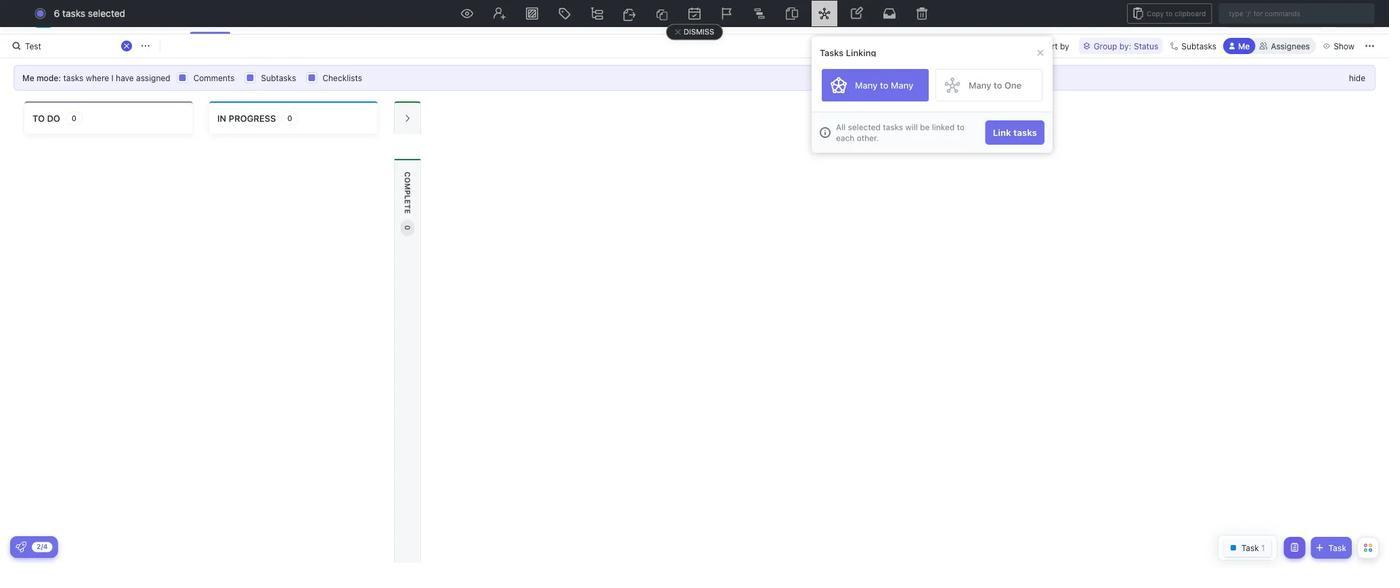 Task type: describe. For each thing, give the bounding box(es) containing it.
tasks linking
[[820, 48, 876, 58]]

mode:
[[36, 73, 61, 83]]

each
[[836, 133, 855, 143]]

share
[[1350, 12, 1372, 22]]

0 horizontal spatial selected
[[88, 8, 125, 19]]

other.
[[857, 133, 879, 143]]

many to many button
[[822, 69, 929, 102]]

table
[[441, 11, 465, 22]]

2 horizontal spatial 0
[[403, 225, 412, 231]]

to inside button
[[994, 80, 1002, 90]]

onboarding checklist button element
[[16, 542, 26, 553]]

t
[[403, 204, 412, 209]]

in progress
[[217, 113, 276, 123]]

subtasks
[[261, 73, 296, 83]]

will
[[906, 123, 918, 132]]

to do
[[32, 113, 60, 123]]

progress
[[229, 113, 276, 123]]

selected inside "all selected tasks will be linked to each other."
[[848, 123, 881, 132]]

p
[[403, 190, 412, 195]]

c
[[403, 172, 412, 178]]

linked
[[932, 123, 955, 132]]

me mode: tasks where i have assigned
[[22, 73, 170, 83]]

6
[[54, 8, 60, 19]]

l
[[403, 195, 412, 200]]

where
[[86, 73, 109, 83]]

many to one button
[[936, 69, 1043, 102]]

assignees button
[[1254, 38, 1316, 54]]

tasks inside link tasks button
[[1014, 128, 1037, 138]]

do
[[47, 113, 60, 123]]

link tasks
[[993, 128, 1037, 138]]

have
[[116, 73, 134, 83]]

many to many
[[855, 80, 914, 90]]

me button
[[1224, 38, 1256, 54]]

be
[[920, 123, 930, 132]]

in
[[217, 113, 226, 123]]



Task type: vqa. For each thing, say whether or not it's contained in the screenshot.
Jeremy in the top of the page
no



Task type: locate. For each thing, give the bounding box(es) containing it.
to inside 'button'
[[880, 80, 889, 90]]

1 horizontal spatial 0
[[287, 114, 292, 123]]

me for me mode: tasks where i have assigned
[[22, 73, 34, 83]]

0 vertical spatial e
[[403, 200, 412, 204]]

selected up the other.
[[848, 123, 881, 132]]

selected
[[88, 8, 125, 19], [848, 123, 881, 132]]

tasks right 6
[[62, 8, 85, 19]]

tasks...
[[54, 41, 81, 51]]

0 vertical spatial me
[[1238, 41, 1250, 51]]

team
[[60, 10, 87, 23]]

m
[[403, 183, 412, 190]]

table link
[[441, 0, 471, 34]]

0 vertical spatial selected
[[88, 8, 125, 19]]

1
[[1290, 12, 1294, 21]]

to right linked
[[957, 123, 965, 132]]

team space
[[60, 10, 122, 23]]

to
[[880, 80, 889, 90], [994, 80, 1002, 90], [32, 113, 45, 123], [957, 123, 965, 132]]

i
[[111, 73, 114, 83]]

2/4
[[37, 543, 48, 551]]

0 horizontal spatial many
[[855, 80, 878, 90]]

tasks
[[820, 48, 844, 58]]

e down p on the top left
[[403, 200, 412, 204]]

space
[[90, 10, 122, 23]]

2 many from the left
[[891, 80, 914, 90]]

assignees
[[1271, 41, 1310, 51]]

selected right team
[[88, 8, 125, 19]]

me
[[1238, 41, 1250, 51], [22, 73, 34, 83]]

0 for in progress
[[287, 114, 292, 123]]

checklists
[[323, 73, 362, 83]]

many up the will
[[891, 80, 914, 90]]

board link
[[204, 0, 236, 34]]

to left do
[[32, 113, 45, 123]]

many for many to many
[[855, 80, 878, 90]]

1 vertical spatial e
[[403, 209, 412, 214]]

assigned
[[136, 73, 170, 83]]

c o m p l e t e
[[403, 172, 412, 214]]

many
[[855, 80, 878, 90], [891, 80, 914, 90], [969, 80, 992, 90]]

Search tasks... text field
[[25, 37, 137, 56]]

e
[[403, 200, 412, 204], [403, 209, 412, 214]]

comments
[[193, 73, 235, 83]]

many left one
[[969, 80, 992, 90]]

1 horizontal spatial selected
[[848, 123, 881, 132]]

linking
[[846, 48, 876, 58]]

board
[[204, 11, 230, 22]]

tasks
[[62, 8, 85, 19], [63, 73, 84, 83], [883, 123, 903, 132], [1014, 128, 1037, 138]]

tasks right link
[[1014, 128, 1037, 138]]

many down linking
[[855, 80, 878, 90]]

tasks left the will
[[883, 123, 903, 132]]

share button
[[1333, 6, 1377, 28]]

6 tasks selected
[[54, 8, 125, 19]]

2 horizontal spatial many
[[969, 80, 992, 90]]

to inside "all selected tasks will be linked to each other."
[[957, 123, 965, 132]]

0 down t
[[403, 225, 412, 231]]

1 horizontal spatial many
[[891, 80, 914, 90]]

2 e from the top
[[403, 209, 412, 214]]

1 many from the left
[[855, 80, 878, 90]]

3 many from the left
[[969, 80, 992, 90]]

task
[[1329, 544, 1347, 553]]

many to one
[[969, 80, 1022, 90]]

me down automations
[[1238, 41, 1250, 51]]

0 right do
[[72, 114, 77, 123]]

search tasks...
[[25, 41, 81, 51]]

0 horizontal spatial 0
[[72, 114, 77, 123]]

search
[[25, 41, 52, 51]]

1 e from the top
[[403, 200, 412, 204]]

link tasks button
[[986, 121, 1045, 145]]

dismiss
[[684, 28, 714, 36]]

1 vertical spatial selected
[[848, 123, 881, 132]]

0 for to do
[[72, 114, 77, 123]]

0
[[72, 114, 77, 123], [287, 114, 292, 123], [403, 225, 412, 231]]

team space button
[[54, 2, 122, 32]]

e down 'l'
[[403, 209, 412, 214]]

one
[[1005, 80, 1022, 90]]

list
[[156, 11, 173, 22]]

to up "all selected tasks will be linked to each other."
[[880, 80, 889, 90]]

1 horizontal spatial me
[[1238, 41, 1250, 51]]

link
[[993, 128, 1011, 138]]

me for me
[[1238, 41, 1250, 51]]

1 vertical spatial me
[[22, 73, 34, 83]]

many inside button
[[969, 80, 992, 90]]

0 horizontal spatial me
[[22, 73, 34, 83]]

all
[[836, 123, 846, 132]]

list link
[[156, 0, 178, 34]]

tasks left where
[[63, 73, 84, 83]]

many for many to one
[[969, 80, 992, 90]]

to left one
[[994, 80, 1002, 90]]

me left mode:
[[22, 73, 34, 83]]

all selected tasks will be linked to each other.
[[836, 123, 965, 143]]

tasks inside "all selected tasks will be linked to each other."
[[883, 123, 903, 132]]

automations
[[1232, 12, 1281, 22]]

0 right progress
[[287, 114, 292, 123]]

me inside button
[[1238, 41, 1250, 51]]

onboarding checklist button image
[[16, 542, 26, 553]]

type '/' for commands field
[[1219, 3, 1375, 24]]

o
[[403, 178, 412, 183]]



